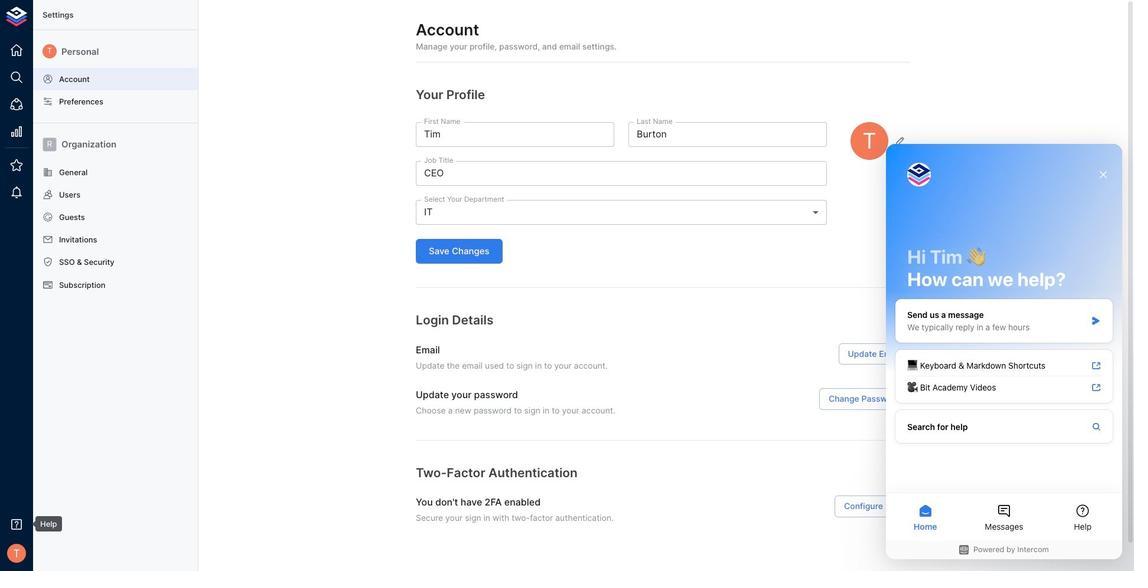 Task type: locate. For each thing, give the bounding box(es) containing it.
tooltip
[[27, 517, 62, 532]]

Doe text field
[[628, 122, 827, 147]]

dialog
[[886, 144, 1122, 560]]

  field
[[416, 200, 827, 225]]



Task type: vqa. For each thing, say whether or not it's contained in the screenshot.
tooltip
yes



Task type: describe. For each thing, give the bounding box(es) containing it.
CEO text field
[[416, 161, 827, 186]]

John text field
[[416, 122, 614, 147]]



